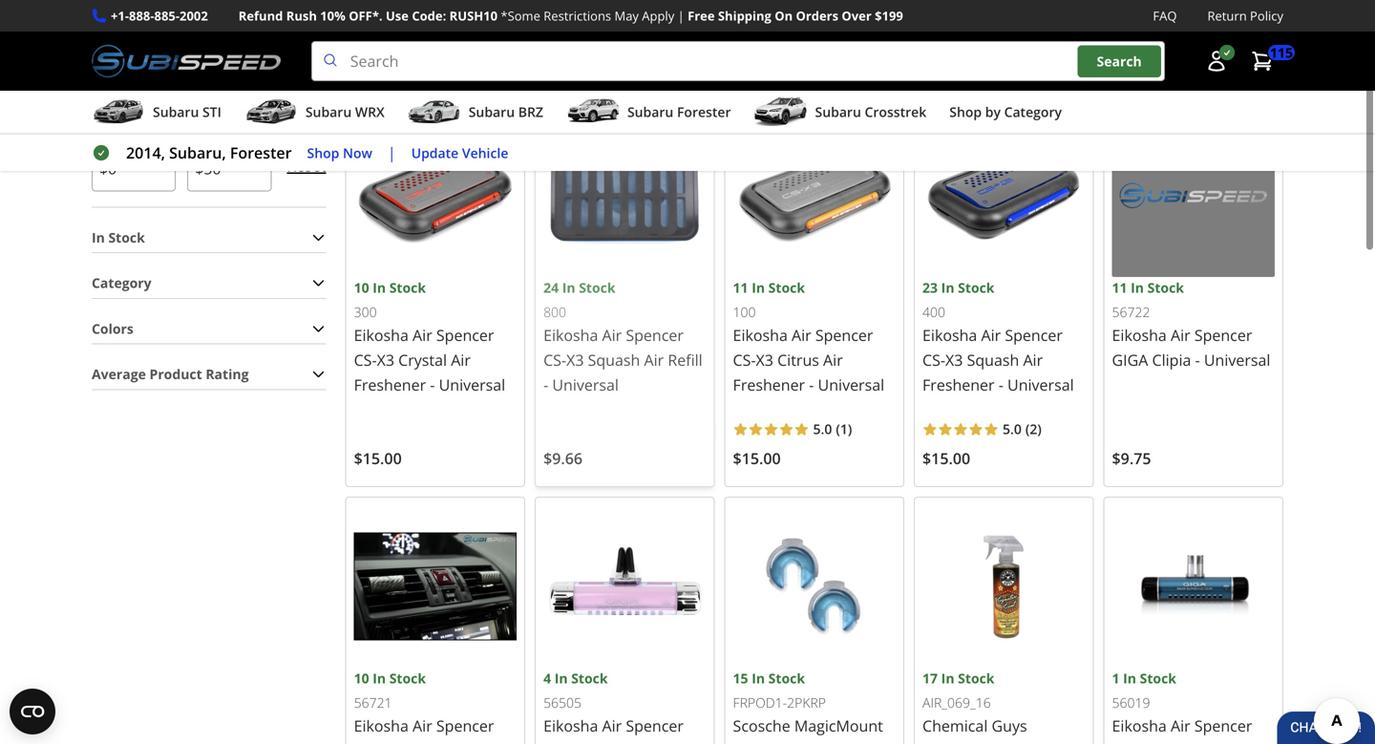 Task type: describe. For each thing, give the bounding box(es) containing it.
800
[[544, 303, 567, 321]]

5.0 ( 2 )
[[1003, 420, 1042, 438]]

15 in stock frpod1-2pkrp scosche magicmount fresche air freshene
[[733, 669, 888, 744]]

air inside 10 in stock 56721 eikosha air spencer giga clipia - universal
[[413, 716, 432, 736]]

eikosha for 23 in stock 400 eikosha air spencer cs-x3 squash air freshener - universal
[[923, 325, 978, 345]]

5.0 for squash
[[1003, 420, 1022, 438]]

crystal
[[398, 350, 447, 370]]

$9.66
[[544, 448, 583, 468]]

24 in stock 800 eikosha air spencer cs-x3 squash air refill - universal
[[544, 278, 703, 395]]

vehicle
[[462, 144, 509, 162]]

clipia for 10 in stock 56721 eikosha air spencer giga clipia - universal
[[394, 741, 433, 744]]

56721
[[354, 693, 392, 712]]

- inside 11 in stock 100 eikosha air spencer cs-x3 citrus air freshener - universal
[[809, 374, 814, 395]]

stock for 1 in stock 56019 eikosha air spencer giga clip - universal
[[1140, 669, 1177, 688]]

subaru for subaru crosstrek
[[815, 103, 862, 121]]

2014,
[[126, 142, 165, 163]]

freshener for citrus
[[733, 374, 805, 395]]

Min text field
[[92, 146, 176, 191]]

giga for 4 in stock 56505 eikosha air spencer giga clip - universal
[[544, 741, 580, 744]]

colors
[[92, 319, 134, 338]]

- inside 10 in stock 300 eikosha air spencer cs-x3 crystal air freshener - universal
[[430, 374, 435, 395]]

stock for 4 in stock 56505 eikosha air spencer giga clip - universal
[[571, 669, 608, 688]]

eikosha air spencer cs-x3 squash air refill - universal image
[[544, 114, 706, 277]]

885-
[[154, 7, 180, 24]]

open widget image
[[10, 689, 55, 735]]

10 in stock 300 eikosha air spencer cs-x3 crystal air freshener - universal
[[354, 278, 505, 395]]

average product rating
[[92, 365, 249, 383]]

brz
[[518, 103, 543, 121]]

may
[[615, 7, 639, 24]]

subaru sti button
[[92, 95, 221, 133]]

subaru sti
[[153, 103, 221, 121]]

faq
[[1153, 7, 1177, 24]]

in for 10 in stock 56721 eikosha air spencer giga clipia - universal
[[373, 669, 386, 688]]

magicmount
[[795, 716, 883, 736]]

eikosha air spencer cs-x3 squash air freshener - universal image
[[923, 114, 1086, 277]]

by
[[986, 103, 1001, 121]]

stock for 24 in stock 800 eikosha air spencer cs-x3 squash air refill - universal
[[579, 278, 616, 297]]

button image
[[1206, 50, 1228, 73]]

guys
[[992, 716, 1027, 736]]

squash for refill
[[588, 350, 640, 370]]

results
[[364, 31, 409, 49]]

return policy
[[1208, 7, 1284, 24]]

price
[[92, 61, 125, 79]]

100
[[733, 303, 756, 321]]

11 in stock 56722 eikosha air spencer giga clipia - universal
[[1112, 278, 1271, 370]]

air inside 1 in stock 56019 eikosha air spencer giga clip - universal
[[1171, 716, 1191, 736]]

stock for 11 in stock 56722 eikosha air spencer giga clipia - universal
[[1148, 278, 1184, 297]]

0 horizontal spatial forester
[[230, 142, 292, 163]]

chemical
[[923, 716, 988, 736]]

in for 11 in stock 100 eikosha air spencer cs-x3 citrus air freshener - universal
[[752, 278, 765, 297]]

2014, subaru, forester
[[126, 142, 292, 163]]

products
[[743, 71, 801, 90]]

sort by:
[[1088, 31, 1137, 49]]

- inside 1 in stock 56019 eikosha air spencer giga clip - universal
[[1183, 741, 1188, 744]]

over
[[842, 7, 872, 24]]

+1-888-885-2002
[[111, 7, 208, 24]]

10%
[[320, 7, 346, 24]]

2
[[1030, 420, 1038, 438]]

a subaru brz thumbnail image image
[[408, 98, 461, 126]]

subaru wrx
[[306, 103, 385, 121]]

now
[[343, 144, 372, 162]]

colors button
[[92, 314, 326, 344]]

min
[[92, 125, 116, 143]]

10 for eikosha air spencer cs-x3 crystal air freshener - universal
[[354, 278, 369, 297]]

x3 for eikosha air spencer cs-x3 squash air refill - universal
[[567, 350, 584, 370]]

universal inside 4 in stock 56505 eikosha air spencer giga clip - universal
[[623, 741, 690, 744]]

eikosha for 24 in stock 800 eikosha air spencer cs-x3 squash air refill - universal
[[544, 325, 598, 345]]

subaru for subaru forester
[[628, 103, 674, 121]]

Max text field
[[187, 146, 272, 191]]

eikosha air spencer giga clipia - universal image for 10 in stock 56721 eikosha air spencer giga clipia - universal
[[354, 505, 517, 668]]

forester inside 'dropdown button'
[[677, 103, 731, 121]]

stock for 23 in stock 400 eikosha air spencer cs-x3 squash air freshener - universal
[[958, 278, 995, 297]]

reset
[[287, 155, 326, 176]]

4 in stock 56505 eikosha air spencer giga clip - universal
[[544, 669, 690, 744]]

subaru brz
[[469, 103, 543, 121]]

subaru for subaru sti
[[153, 103, 199, 121]]

5.0 for citrus
[[813, 420, 832, 438]]

update vehicle button
[[411, 142, 509, 164]]

in inside "dropdown button"
[[92, 228, 105, 246]]

refill
[[668, 350, 703, 370]]

in for 17 in stock air_069_16 chemical guys signature strippe
[[942, 669, 955, 688]]

restrictions
[[544, 7, 611, 24]]

universal inside 24 in stock 800 eikosha air spencer cs-x3 squash air refill - universal
[[552, 374, 619, 395]]

2002
[[180, 7, 208, 24]]

citrus
[[778, 350, 820, 370]]

clip for 4 in stock 56505 eikosha air spencer giga clip - universal
[[584, 741, 610, 744]]

eikosha for 10 in stock 300 eikosha air spencer cs-x3 crystal air freshener - universal
[[354, 325, 409, 345]]

23 in stock 400 eikosha air spencer cs-x3 squash air freshener - universal
[[923, 278, 1074, 395]]

0 horizontal spatial |
[[388, 142, 396, 163]]

56019
[[1112, 694, 1151, 712]]

subaru for subaru wrx
[[306, 103, 352, 121]]

in for 1 in stock 56019 eikosha air spencer giga clip - universal
[[1124, 669, 1137, 688]]

scosche
[[733, 716, 791, 736]]

( for eikosha air spencer cs-x3 citrus air freshener - universal
[[836, 420, 840, 438]]

4
[[544, 669, 551, 688]]

in for 11 in stock 56722 eikosha air spencer giga clipia - universal
[[1131, 278, 1144, 297]]

rush
[[286, 7, 317, 24]]

in for 15 in stock frpod1-2pkrp scosche magicmount fresche air freshene
[[752, 669, 765, 688]]

universal inside 10 in stock 56721 eikosha air spencer giga clipia - universal
[[446, 741, 513, 744]]

a subaru forester thumbnail image image
[[566, 98, 620, 126]]

eikosha air spencer giga clip - universal image for 1 in stock 56019 eikosha air spencer giga clip - universal
[[1112, 505, 1275, 668]]

eikosha air spencer giga clip - universal image for 4 in stock 56505 eikosha air spencer giga clip - universal
[[544, 505, 706, 668]]

spencer for 10 in stock 300 eikosha air spencer cs-x3 crystal air freshener - universal
[[436, 325, 494, 345]]

*some
[[501, 7, 541, 24]]

off*.
[[349, 7, 383, 24]]

universal inside 10 in stock 300 eikosha air spencer cs-x3 crystal air freshener - universal
[[439, 374, 505, 395]]

category
[[92, 274, 152, 292]]

- inside 23 in stock 400 eikosha air spencer cs-x3 squash air freshener - universal
[[999, 374, 1004, 395]]

refund rush 10% off*. use code: rush10 *some restrictions may apply | free shipping on orders over $199
[[239, 7, 904, 24]]

category
[[1004, 103, 1062, 121]]

shop now
[[307, 144, 372, 162]]

fresche
[[733, 741, 788, 744]]

frpod1-
[[733, 693, 787, 712]]

( for eikosha air spencer cs-x3 squash air freshener - universal
[[1026, 420, 1030, 438]]

888-
[[129, 7, 154, 24]]

56505
[[544, 694, 582, 712]]

return
[[1208, 7, 1247, 24]]

shop for shop by category
[[950, 103, 982, 121]]

universal inside 23 in stock 400 eikosha air spencer cs-x3 squash air freshener - universal
[[1008, 374, 1074, 395]]



Task type: locate. For each thing, give the bounding box(es) containing it.
2pkrp
[[787, 693, 826, 712]]

300
[[354, 303, 377, 321]]

eikosha inside 4 in stock 56505 eikosha air spencer giga clip - universal
[[544, 716, 598, 736]]

eikosha down 56505
[[544, 716, 598, 736]]

eikosha inside 23 in stock 400 eikosha air spencer cs-x3 squash air freshener - universal
[[923, 325, 978, 345]]

in for 23 in stock 400 eikosha air spencer cs-x3 squash air freshener - universal
[[942, 278, 955, 297]]

31
[[345, 31, 361, 49]]

air
[[413, 325, 432, 345], [792, 325, 812, 345], [602, 325, 622, 345], [981, 325, 1001, 345], [1171, 325, 1191, 345], [451, 350, 471, 370], [823, 350, 843, 370], [644, 350, 664, 370], [1023, 350, 1043, 370], [413, 716, 432, 736], [602, 716, 622, 736], [1171, 716, 1191, 736], [792, 741, 812, 744]]

- inside 11 in stock 56722 eikosha air spencer giga clipia - universal
[[1196, 350, 1200, 370]]

air inside 15 in stock frpod1-2pkrp scosche magicmount fresche air freshene
[[792, 741, 812, 744]]

include all universal products
[[608, 71, 801, 90]]

subaru crosstrek
[[815, 103, 927, 121]]

- inside 10 in stock 56721 eikosha air spencer giga clipia - universal
[[437, 741, 442, 744]]

squash for freshener
[[967, 350, 1020, 370]]

squash
[[588, 350, 640, 370], [967, 350, 1020, 370]]

signature
[[923, 741, 991, 744]]

giga for 11 in stock 56722 eikosha air spencer giga clipia - universal
[[1112, 350, 1149, 370]]

x3 for eikosha air spencer cs-x3 squash air freshener - universal
[[946, 350, 963, 370]]

x3 for eikosha air spencer cs-x3 crystal air freshener - universal
[[377, 350, 395, 370]]

1 vertical spatial clipia
[[394, 741, 433, 744]]

stock up 56019
[[1140, 669, 1177, 688]]

) for eikosha air spencer cs-x3 citrus air freshener - universal
[[848, 420, 852, 438]]

clipia inside 11 in stock 56722 eikosha air spencer giga clipia - universal
[[1153, 350, 1192, 370]]

subaru left the wrx
[[306, 103, 352, 121]]

0 horizontal spatial 1
[[840, 420, 848, 438]]

freshener down crystal
[[354, 374, 426, 395]]

x3 for eikosha air spencer cs-x3 citrus air freshener - universal
[[756, 350, 774, 370]]

2 $15.00 from the left
[[733, 448, 781, 468]]

category button
[[92, 269, 326, 298]]

air_069_16
[[923, 694, 991, 712]]

0 horizontal spatial clip
[[584, 741, 610, 744]]

1 horizontal spatial eikosha air spencer giga clipia - universal image
[[1112, 114, 1275, 277]]

1 5.0 from the left
[[813, 420, 832, 438]]

eikosha inside 10 in stock 56721 eikosha air spencer giga clipia - universal
[[354, 716, 409, 736]]

1 horizontal spatial squash
[[967, 350, 1020, 370]]

eikosha
[[354, 325, 409, 345], [733, 325, 788, 345], [544, 325, 598, 345], [923, 325, 978, 345], [1112, 325, 1167, 345], [354, 716, 409, 736], [544, 716, 598, 736], [1112, 716, 1167, 736]]

cs- down '300' at the left top of the page
[[354, 350, 377, 370]]

in inside 24 in stock 800 eikosha air spencer cs-x3 squash air refill - universal
[[562, 278, 576, 297]]

stock up citrus
[[769, 278, 805, 297]]

forester down include all universal products
[[677, 103, 731, 121]]

universal inside 1 in stock 56019 eikosha air spencer giga clip - universal
[[1192, 741, 1259, 744]]

3 x3 from the left
[[567, 350, 584, 370]]

stock up crystal
[[389, 278, 426, 297]]

stock up 2pkrp
[[769, 669, 805, 688]]

all
[[659, 71, 675, 90]]

115 button
[[1242, 42, 1295, 80]]

shop by category
[[950, 103, 1062, 121]]

cs- for eikosha air spencer cs-x3 crystal air freshener - universal
[[354, 350, 377, 370]]

in right 17
[[942, 669, 955, 688]]

1 vertical spatial shop
[[307, 144, 339, 162]]

eikosha for 4 in stock 56505 eikosha air spencer giga clip - universal
[[544, 716, 598, 736]]

in inside 4 in stock 56505 eikosha air spencer giga clip - universal
[[555, 669, 568, 688]]

in right 4
[[555, 669, 568, 688]]

1 horizontal spatial 1
[[1112, 669, 1120, 688]]

crosstrek
[[865, 103, 927, 121]]

in inside 11 in stock 56722 eikosha air spencer giga clipia - universal
[[1131, 278, 1144, 297]]

stock inside 10 in stock 300 eikosha air spencer cs-x3 crystal air freshener - universal
[[389, 278, 426, 297]]

in right 15
[[752, 669, 765, 688]]

shop
[[950, 103, 982, 121], [307, 144, 339, 162]]

x3 inside 11 in stock 100 eikosha air spencer cs-x3 citrus air freshener - universal
[[756, 350, 774, 370]]

3 freshener from the left
[[923, 374, 995, 395]]

giga inside 1 in stock 56019 eikosha air spencer giga clip - universal
[[1112, 741, 1149, 744]]

56722
[[1112, 303, 1151, 321]]

stock inside 10 in stock 56721 eikosha air spencer giga clipia - universal
[[389, 669, 426, 688]]

eikosha down '56721' at bottom left
[[354, 716, 409, 736]]

4 subaru from the left
[[628, 103, 674, 121]]

$199
[[875, 7, 904, 24]]

2 10 from the top
[[354, 669, 369, 688]]

0 horizontal spatial squash
[[588, 350, 640, 370]]

a subaru sti thumbnail image image
[[92, 98, 145, 126]]

spencer for 11 in stock 100 eikosha air spencer cs-x3 citrus air freshener - universal
[[816, 325, 873, 345]]

10 for eikosha air spencer giga clipia - universal
[[354, 669, 369, 688]]

1 vertical spatial |
[[388, 142, 396, 163]]

scosche magicmount fresche air freshener refill cartridges-new car image
[[733, 505, 896, 668]]

spencer for 1 in stock 56019 eikosha air spencer giga clip - universal
[[1195, 716, 1253, 736]]

return policy link
[[1208, 6, 1284, 26]]

stock inside 4 in stock 56505 eikosha air spencer giga clip - universal
[[571, 669, 608, 688]]

3 cs- from the left
[[544, 350, 567, 370]]

31 results
[[345, 31, 409, 49]]

2 ( from the left
[[1026, 420, 1030, 438]]

spencer for 10 in stock 56721 eikosha air spencer giga clipia - universal
[[436, 716, 494, 736]]

5.0 down citrus
[[813, 420, 832, 438]]

11 for eikosha air spencer cs-x3 citrus air freshener - universal
[[733, 278, 749, 297]]

cs- for eikosha air spencer cs-x3 citrus air freshener - universal
[[733, 350, 756, 370]]

squash inside 24 in stock 800 eikosha air spencer cs-x3 squash air refill - universal
[[588, 350, 640, 370]]

1
[[840, 420, 848, 438], [1112, 669, 1120, 688]]

11 for eikosha air spencer giga clipia - universal
[[1112, 278, 1128, 297]]

4 cs- from the left
[[923, 350, 946, 370]]

use
[[386, 7, 409, 24]]

subaru inside 'dropdown button'
[[628, 103, 674, 121]]

air inside 11 in stock 56722 eikosha air spencer giga clipia - universal
[[1171, 325, 1191, 345]]

freshener inside 10 in stock 300 eikosha air spencer cs-x3 crystal air freshener - universal
[[354, 374, 426, 395]]

0 horizontal spatial eikosha air spencer giga clipia - universal image
[[354, 505, 517, 668]]

in
[[92, 228, 105, 246], [373, 278, 386, 297], [752, 278, 765, 297], [562, 278, 576, 297], [942, 278, 955, 297], [1131, 278, 1144, 297], [373, 669, 386, 688], [752, 669, 765, 688], [555, 669, 568, 688], [942, 669, 955, 688], [1124, 669, 1137, 688]]

spencer inside 10 in stock 300 eikosha air spencer cs-x3 crystal air freshener - universal
[[436, 325, 494, 345]]

rating
[[206, 365, 249, 383]]

1 inside 1 in stock 56019 eikosha air spencer giga clip - universal
[[1112, 669, 1120, 688]]

eikosha down 400
[[923, 325, 978, 345]]

11 inside 11 in stock 56722 eikosha air spencer giga clipia - universal
[[1112, 278, 1128, 297]]

3 subaru from the left
[[469, 103, 515, 121]]

in up category
[[92, 228, 105, 246]]

400
[[923, 303, 946, 321]]

3 $15.00 from the left
[[923, 448, 971, 468]]

faq link
[[1153, 6, 1177, 26]]

eikosha inside 11 in stock 100 eikosha air spencer cs-x3 citrus air freshener - universal
[[733, 325, 788, 345]]

update
[[411, 144, 459, 162]]

subaru crosstrek button
[[754, 95, 927, 133]]

stock inside "dropdown button"
[[108, 228, 145, 246]]

2 11 from the left
[[1112, 278, 1128, 297]]

spencer for 23 in stock 400 eikosha air spencer cs-x3 squash air freshener - universal
[[1005, 325, 1063, 345]]

universal
[[679, 71, 740, 90], [1204, 350, 1271, 370], [439, 374, 505, 395], [818, 374, 885, 395], [552, 374, 619, 395], [1008, 374, 1074, 395], [446, 741, 513, 744], [623, 741, 690, 744], [1192, 741, 1259, 744]]

+1-
[[111, 7, 129, 24]]

subaru,
[[169, 142, 226, 163]]

subaru left brz
[[469, 103, 515, 121]]

a subaru crosstrek thumbnail image image
[[754, 98, 808, 126]]

cs- down 100
[[733, 350, 756, 370]]

eikosha for 11 in stock 56722 eikosha air spencer giga clipia - universal
[[1112, 325, 1167, 345]]

subaru inside dropdown button
[[469, 103, 515, 121]]

eikosha for 10 in stock 56721 eikosha air spencer giga clipia - universal
[[354, 716, 409, 736]]

stock inside 15 in stock frpod1-2pkrp scosche magicmount fresche air freshene
[[769, 669, 805, 688]]

+1-888-885-2002 link
[[111, 6, 208, 26]]

$9.75
[[1112, 448, 1152, 468]]

chemical guys signature stripper scent air freshener and odor neutralizer -smell of success (16 oz) - universal image
[[923, 505, 1086, 668]]

eikosha for 11 in stock 100 eikosha air spencer cs-x3 citrus air freshener - universal
[[733, 325, 788, 345]]

stock inside 23 in stock 400 eikosha air spencer cs-x3 squash air freshener - universal
[[958, 278, 995, 297]]

2 subaru from the left
[[306, 103, 352, 121]]

subispeed logo image
[[92, 41, 281, 81]]

average
[[92, 365, 146, 383]]

cs- inside 11 in stock 100 eikosha air spencer cs-x3 citrus air freshener - universal
[[733, 350, 756, 370]]

10 inside 10 in stock 56721 eikosha air spencer giga clipia - universal
[[354, 669, 369, 688]]

giga inside 10 in stock 56721 eikosha air spencer giga clipia - universal
[[354, 741, 390, 744]]

in inside 10 in stock 300 eikosha air spencer cs-x3 crystal air freshener - universal
[[373, 278, 386, 297]]

0 horizontal spatial shop
[[307, 144, 339, 162]]

eikosha inside 11 in stock 56722 eikosha air spencer giga clipia - universal
[[1112, 325, 1167, 345]]

freshener down citrus
[[733, 374, 805, 395]]

1 horizontal spatial )
[[1038, 420, 1042, 438]]

0 vertical spatial clipia
[[1153, 350, 1192, 370]]

cs- inside 24 in stock 800 eikosha air spencer cs-x3 squash air refill - universal
[[544, 350, 567, 370]]

x3 inside 23 in stock 400 eikosha air spencer cs-x3 squash air freshener - universal
[[946, 350, 963, 370]]

giga for 1 in stock 56019 eikosha air spencer giga clip - universal
[[1112, 741, 1149, 744]]

eikosha down '300' at the left top of the page
[[354, 325, 409, 345]]

max
[[187, 125, 215, 143]]

clip for 1 in stock 56019 eikosha air spencer giga clip - universal
[[1153, 741, 1179, 744]]

in inside 15 in stock frpod1-2pkrp scosche magicmount fresche air freshene
[[752, 669, 765, 688]]

freshener inside 23 in stock 400 eikosha air spencer cs-x3 squash air freshener - universal
[[923, 374, 995, 395]]

5 subaru from the left
[[815, 103, 862, 121]]

price button
[[92, 55, 326, 85]]

freshener for squash
[[923, 374, 995, 395]]

giga inside 4 in stock 56505 eikosha air spencer giga clip - universal
[[544, 741, 580, 744]]

squash left refill at top
[[588, 350, 640, 370]]

1 horizontal spatial 11
[[1112, 278, 1128, 297]]

1 vertical spatial forester
[[230, 142, 292, 163]]

subaru down all on the top left of the page
[[628, 103, 674, 121]]

1 freshener from the left
[[354, 374, 426, 395]]

giga down 56505
[[544, 741, 580, 744]]

a subaru wrx thumbnail image image
[[244, 98, 298, 126]]

0 horizontal spatial 5.0
[[813, 420, 832, 438]]

|
[[678, 7, 685, 24], [388, 142, 396, 163]]

stock for 15 in stock frpod1-2pkrp scosche magicmount fresche air freshene
[[769, 669, 805, 688]]

by:
[[1118, 31, 1137, 49]]

0 horizontal spatial (
[[836, 420, 840, 438]]

1 horizontal spatial shop
[[950, 103, 982, 121]]

$15.00 for eikosha air spencer cs-x3 squash air freshener - universal
[[923, 448, 971, 468]]

cs- down 400
[[923, 350, 946, 370]]

1 horizontal spatial (
[[1026, 420, 1030, 438]]

1 vertical spatial 1
[[1112, 669, 1120, 688]]

universal inside 11 in stock 56722 eikosha air spencer giga clipia - universal
[[1204, 350, 1271, 370]]

apply
[[642, 7, 675, 24]]

squash up 5.0 ( 2 )
[[967, 350, 1020, 370]]

eikosha air spencer giga clipia - universal image for 11 in stock 56722 eikosha air spencer giga clipia - universal
[[1112, 114, 1275, 277]]

17 in stock air_069_16 chemical guys signature strippe
[[923, 669, 1083, 744]]

stock up '56721' at bottom left
[[389, 669, 426, 688]]

2 x3 from the left
[[756, 350, 774, 370]]

subaru forester button
[[566, 95, 731, 133]]

update vehicle
[[411, 144, 509, 162]]

1 horizontal spatial 5.0
[[1003, 420, 1022, 438]]

eikosha down 56722
[[1112, 325, 1167, 345]]

freshener down 400
[[923, 374, 995, 395]]

in up '300' at the left top of the page
[[373, 278, 386, 297]]

1 in stock 56019 eikosha air spencer giga clip - universal
[[1112, 669, 1259, 744]]

subaru up 'max'
[[153, 103, 199, 121]]

code:
[[412, 7, 446, 24]]

1 vertical spatial 10
[[354, 669, 369, 688]]

in inside 11 in stock 100 eikosha air spencer cs-x3 citrus air freshener - universal
[[752, 278, 765, 297]]

1 eikosha air spencer giga clip - universal image from the left
[[544, 505, 706, 668]]

0 vertical spatial |
[[678, 7, 685, 24]]

on
[[775, 7, 793, 24]]

0 vertical spatial eikosha air spencer giga clipia - universal image
[[1112, 114, 1275, 277]]

giga inside 11 in stock 56722 eikosha air spencer giga clipia - universal
[[1112, 350, 1149, 370]]

1 horizontal spatial freshener
[[733, 374, 805, 395]]

0 vertical spatial forester
[[677, 103, 731, 121]]

) for eikosha air spencer cs-x3 squash air freshener - universal
[[1038, 420, 1042, 438]]

universal inside 11 in stock 100 eikosha air spencer cs-x3 citrus air freshener - universal
[[818, 374, 885, 395]]

10
[[354, 278, 369, 297], [354, 669, 369, 688]]

11 in stock 100 eikosha air spencer cs-x3 citrus air freshener - universal
[[733, 278, 885, 395]]

cs- inside 10 in stock 300 eikosha air spencer cs-x3 crystal air freshener - universal
[[354, 350, 377, 370]]

squash inside 23 in stock 400 eikosha air spencer cs-x3 squash air freshener - universal
[[967, 350, 1020, 370]]

- inside 24 in stock 800 eikosha air spencer cs-x3 squash air refill - universal
[[544, 374, 549, 395]]

2 ) from the left
[[1038, 420, 1042, 438]]

maximum slider
[[307, 95, 326, 114]]

eikosha air spencer giga clipia - universal image
[[1112, 114, 1275, 277], [354, 505, 517, 668]]

eikosha inside 1 in stock 56019 eikosha air spencer giga clip - universal
[[1112, 716, 1167, 736]]

stock up the 'air_069_16'
[[958, 669, 995, 688]]

stock right 23
[[958, 278, 995, 297]]

forester
[[677, 103, 731, 121], [230, 142, 292, 163]]

-
[[1196, 350, 1200, 370], [430, 374, 435, 395], [809, 374, 814, 395], [544, 374, 549, 395], [999, 374, 1004, 395], [437, 741, 442, 744], [614, 741, 619, 744], [1183, 741, 1188, 744]]

5.0 left 2
[[1003, 420, 1022, 438]]

stock inside 11 in stock 56722 eikosha air spencer giga clipia - universal
[[1148, 278, 1184, 297]]

1 $15.00 from the left
[[354, 448, 402, 468]]

shop left by
[[950, 103, 982, 121]]

0 horizontal spatial )
[[848, 420, 852, 438]]

in up 56722
[[1131, 278, 1144, 297]]

clip
[[584, 741, 610, 744], [1153, 741, 1179, 744]]

- inside 4 in stock 56505 eikosha air spencer giga clip - universal
[[614, 741, 619, 744]]

2 squash from the left
[[967, 350, 1020, 370]]

search
[[1097, 52, 1142, 70]]

clip inside 1 in stock 56019 eikosha air spencer giga clip - universal
[[1153, 741, 1179, 744]]

spencer inside 11 in stock 56722 eikosha air spencer giga clipia - universal
[[1195, 325, 1253, 345]]

forester down a subaru wrx thumbnail image
[[230, 142, 292, 163]]

2 5.0 from the left
[[1003, 420, 1022, 438]]

spencer inside 4 in stock 56505 eikosha air spencer giga clip - universal
[[626, 716, 684, 736]]

freshener
[[354, 374, 426, 395], [733, 374, 805, 395], [923, 374, 995, 395]]

eikosha inside 24 in stock 800 eikosha air spencer cs-x3 squash air refill - universal
[[544, 325, 598, 345]]

0 horizontal spatial $15.00
[[354, 448, 402, 468]]

stock up 56505
[[571, 669, 608, 688]]

in for 10 in stock 300 eikosha air spencer cs-x3 crystal air freshener - universal
[[373, 278, 386, 297]]

eikosha down 100
[[733, 325, 788, 345]]

freshener inside 11 in stock 100 eikosha air spencer cs-x3 citrus air freshener - universal
[[733, 374, 805, 395]]

15
[[733, 669, 749, 688]]

search input field
[[311, 41, 1165, 81]]

2 freshener from the left
[[733, 374, 805, 395]]

0 vertical spatial 10
[[354, 278, 369, 297]]

stock up 56722
[[1148, 278, 1184, 297]]

1 squash from the left
[[588, 350, 640, 370]]

include
[[608, 71, 656, 90]]

in up 56019
[[1124, 669, 1137, 688]]

eikosha inside 10 in stock 300 eikosha air spencer cs-x3 crystal air freshener - universal
[[354, 325, 409, 345]]

5.0 ( 1 )
[[813, 420, 852, 438]]

1 cs- from the left
[[354, 350, 377, 370]]

0 horizontal spatial eikosha air spencer giga clip - universal image
[[544, 505, 706, 668]]

1 horizontal spatial eikosha air spencer giga clip - universal image
[[1112, 505, 1275, 668]]

x3 inside 24 in stock 800 eikosha air spencer cs-x3 squash air refill - universal
[[567, 350, 584, 370]]

1 horizontal spatial clipia
[[1153, 350, 1192, 370]]

1 horizontal spatial $15.00
[[733, 448, 781, 468]]

x3 inside 10 in stock 300 eikosha air spencer cs-x3 crystal air freshener - universal
[[377, 350, 395, 370]]

air inside 4 in stock 56505 eikosha air spencer giga clip - universal
[[602, 716, 622, 736]]

freshener for crystal
[[354, 374, 426, 395]]

1 10 from the top
[[354, 278, 369, 297]]

| right now
[[388, 142, 396, 163]]

search button
[[1078, 45, 1161, 77]]

in inside 10 in stock 56721 eikosha air spencer giga clipia - universal
[[373, 669, 386, 688]]

in up 100
[[752, 278, 765, 297]]

eikosha for 1 in stock 56019 eikosha air spencer giga clip - universal
[[1112, 716, 1167, 736]]

1 horizontal spatial |
[[678, 7, 685, 24]]

shop by category button
[[950, 95, 1062, 133]]

subaru brz button
[[408, 95, 543, 133]]

2 horizontal spatial $15.00
[[923, 448, 971, 468]]

stock for 17 in stock air_069_16 chemical guys signature strippe
[[958, 669, 995, 688]]

eikosha air spencer giga clip - universal image
[[544, 505, 706, 668], [1112, 505, 1275, 668]]

free
[[688, 7, 715, 24]]

eikosha down "800"
[[544, 325, 598, 345]]

giga down '56721' at bottom left
[[354, 741, 390, 744]]

cs- inside 23 in stock 400 eikosha air spencer cs-x3 squash air freshener - universal
[[923, 350, 946, 370]]

giga
[[1112, 350, 1149, 370], [354, 741, 390, 744], [544, 741, 580, 744], [1112, 741, 1149, 744]]

2 cs- from the left
[[733, 350, 756, 370]]

17
[[923, 669, 938, 688]]

subaru right a subaru crosstrek thumbnail image at the top right of page
[[815, 103, 862, 121]]

x3
[[377, 350, 395, 370], [756, 350, 774, 370], [567, 350, 584, 370], [946, 350, 963, 370]]

spencer inside 10 in stock 56721 eikosha air spencer giga clipia - universal
[[436, 716, 494, 736]]

in inside 23 in stock 400 eikosha air spencer cs-x3 squash air freshener - universal
[[942, 278, 955, 297]]

wrx
[[355, 103, 385, 121]]

cs- for eikosha air spencer cs-x3 squash air freshener - universal
[[923, 350, 946, 370]]

spencer for 11 in stock 56722 eikosha air spencer giga clipia - universal
[[1195, 325, 1253, 345]]

(
[[836, 420, 840, 438], [1026, 420, 1030, 438]]

clipia inside 10 in stock 56721 eikosha air spencer giga clipia - universal
[[394, 741, 433, 744]]

2 clip from the left
[[1153, 741, 1179, 744]]

eikosha air spencer cs-x3 crystal air freshener - universal image
[[354, 114, 517, 277]]

in for 4 in stock 56505 eikosha air spencer giga clip - universal
[[555, 669, 568, 688]]

sti
[[202, 103, 221, 121]]

clip inside 4 in stock 56505 eikosha air spencer giga clip - universal
[[584, 741, 610, 744]]

reset button
[[287, 143, 326, 189]]

stock for 10 in stock 300 eikosha air spencer cs-x3 crystal air freshener - universal
[[389, 278, 426, 297]]

in right 23
[[942, 278, 955, 297]]

stock for 10 in stock 56721 eikosha air spencer giga clipia - universal
[[389, 669, 426, 688]]

eikosha air spencer cs-x3 citrus air freshener - universal image
[[733, 114, 896, 277]]

spencer inside 11 in stock 100 eikosha air spencer cs-x3 citrus air freshener - universal
[[816, 325, 873, 345]]

10 up '300' at the left top of the page
[[354, 278, 369, 297]]

eikosha down 56019
[[1112, 716, 1167, 736]]

1 ) from the left
[[848, 420, 852, 438]]

rush10
[[450, 7, 498, 24]]

0 vertical spatial shop
[[950, 103, 982, 121]]

clipia for 11 in stock 56722 eikosha air spencer giga clipia - universal
[[1153, 350, 1192, 370]]

in inside 17 in stock air_069_16 chemical guys signature strippe
[[942, 669, 955, 688]]

1 horizontal spatial clip
[[1153, 741, 1179, 744]]

11 up 56722
[[1112, 278, 1128, 297]]

stock for 11 in stock 100 eikosha air spencer cs-x3 citrus air freshener - universal
[[769, 278, 805, 297]]

cs- down "800"
[[544, 350, 567, 370]]

orders
[[796, 7, 839, 24]]

shop inside shop by category dropdown button
[[950, 103, 982, 121]]

11 up 100
[[733, 278, 749, 297]]

0 horizontal spatial freshener
[[354, 374, 426, 395]]

stock inside 1 in stock 56019 eikosha air spencer giga clip - universal
[[1140, 669, 1177, 688]]

0 horizontal spatial 11
[[733, 278, 749, 297]]

4 x3 from the left
[[946, 350, 963, 370]]

1 11 from the left
[[733, 278, 749, 297]]

spencer inside 1 in stock 56019 eikosha air spencer giga clip - universal
[[1195, 716, 1253, 736]]

stock up category
[[108, 228, 145, 246]]

0 horizontal spatial clipia
[[394, 741, 433, 744]]

1 x3 from the left
[[377, 350, 395, 370]]

2 eikosha air spencer giga clip - universal image from the left
[[1112, 505, 1275, 668]]

shop inside shop now link
[[307, 144, 339, 162]]

cs- for eikosha air spencer cs-x3 squash air refill - universal
[[544, 350, 567, 370]]

1 vertical spatial eikosha air spencer giga clipia - universal image
[[354, 505, 517, 668]]

10 inside 10 in stock 300 eikosha air spencer cs-x3 crystal air freshener - universal
[[354, 278, 369, 297]]

115
[[1270, 43, 1293, 61]]

1 subaru from the left
[[153, 103, 199, 121]]

shop for shop now
[[307, 144, 339, 162]]

spencer for 24 in stock 800 eikosha air spencer cs-x3 squash air refill - universal
[[626, 325, 684, 345]]

in stock
[[92, 228, 145, 246]]

stock inside 24 in stock 800 eikosha air spencer cs-x3 squash air refill - universal
[[579, 278, 616, 297]]

giga down 56722
[[1112, 350, 1149, 370]]

in right 24
[[562, 278, 576, 297]]

spencer for 4 in stock 56505 eikosha air spencer giga clip - universal
[[626, 716, 684, 736]]

giga for 10 in stock 56721 eikosha air spencer giga clipia - universal
[[354, 741, 390, 744]]

| left free
[[678, 7, 685, 24]]

subaru for subaru brz
[[469, 103, 515, 121]]

11 inside 11 in stock 100 eikosha air spencer cs-x3 citrus air freshener - universal
[[733, 278, 749, 297]]

1 horizontal spatial forester
[[677, 103, 731, 121]]

clipia
[[1153, 350, 1192, 370], [394, 741, 433, 744]]

in inside 1 in stock 56019 eikosha air spencer giga clip - universal
[[1124, 669, 1137, 688]]

stock inside 11 in stock 100 eikosha air spencer cs-x3 citrus air freshener - universal
[[769, 278, 805, 297]]

spencer
[[436, 325, 494, 345], [816, 325, 873, 345], [626, 325, 684, 345], [1005, 325, 1063, 345], [1195, 325, 1253, 345], [436, 716, 494, 736], [626, 716, 684, 736], [1195, 716, 1253, 736]]

in stock button
[[92, 223, 326, 252]]

in for 24 in stock 800 eikosha air spencer cs-x3 squash air refill - universal
[[562, 278, 576, 297]]

stock inside 17 in stock air_069_16 chemical guys signature strippe
[[958, 669, 995, 688]]

spencer inside 23 in stock 400 eikosha air spencer cs-x3 squash air freshener - universal
[[1005, 325, 1063, 345]]

2 horizontal spatial freshener
[[923, 374, 995, 395]]

shop left now
[[307, 144, 339, 162]]

spencer inside 24 in stock 800 eikosha air spencer cs-x3 squash air refill - universal
[[626, 325, 684, 345]]

giga down 56019
[[1112, 741, 1149, 744]]

average product rating button
[[92, 360, 326, 389]]

minimum slider
[[92, 95, 111, 114]]

0 vertical spatial 1
[[840, 420, 848, 438]]

10 up '56721' at bottom left
[[354, 669, 369, 688]]

in up '56721' at bottom left
[[373, 669, 386, 688]]

1 ( from the left
[[836, 420, 840, 438]]

1 clip from the left
[[584, 741, 610, 744]]

$15.00 for eikosha air spencer cs-x3 citrus air freshener - universal
[[733, 448, 781, 468]]

24
[[544, 278, 559, 297]]

stock right 24
[[579, 278, 616, 297]]



Task type: vqa. For each thing, say whether or not it's contained in the screenshot.
Subaru inside DROPDOWN BUTTON
yes



